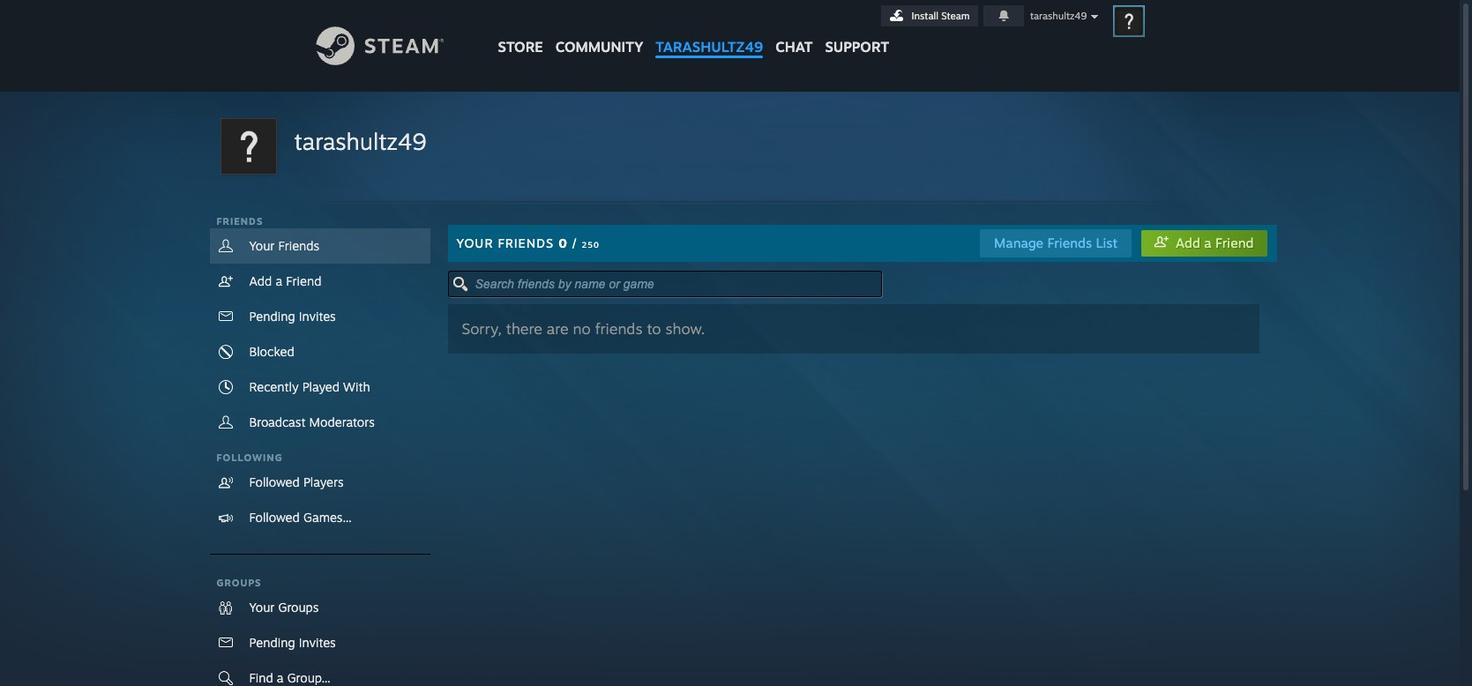 Task type: locate. For each thing, give the bounding box(es) containing it.
1 horizontal spatial add a friend
[[1176, 235, 1254, 251]]

broadcast
[[249, 415, 306, 430]]

Search friends by name or game text field
[[448, 271, 882, 297]]

your friends
[[249, 238, 320, 253]]

pending invites
[[249, 309, 336, 324], [249, 635, 336, 650]]

pending invites up blocked
[[249, 309, 336, 324]]

a
[[1205, 235, 1212, 251], [276, 274, 283, 289], [277, 671, 284, 686]]

0 horizontal spatial add
[[249, 274, 272, 289]]

add right the list
[[1176, 235, 1201, 251]]

0 vertical spatial tarashultz49 link
[[650, 0, 770, 64]]

followed down followed players
[[249, 510, 300, 525]]

2 followed from the top
[[249, 510, 300, 525]]

0 vertical spatial tarashultz49
[[1031, 10, 1087, 22]]

store
[[498, 38, 543, 56]]

tarashultz49 for the rightmost "tarashultz49" link
[[656, 38, 763, 56]]

friends left the list
[[1048, 235, 1092, 251]]

tarashultz49 link
[[650, 0, 770, 64], [294, 125, 427, 158]]

0 vertical spatial groups
[[217, 577, 262, 589]]

pending invites link up blocked
[[210, 299, 430, 334]]

0 vertical spatial add a friend
[[1176, 235, 1254, 251]]

followed inside followed games... link
[[249, 510, 300, 525]]

add a friend inside "add a friend" link
[[249, 274, 322, 289]]

community
[[556, 38, 644, 56]]

1 invites from the top
[[299, 309, 336, 324]]

2 horizontal spatial tarashultz49
[[1031, 10, 1087, 22]]

friends up your friends
[[217, 215, 263, 228]]

pending invites up the find a group... at the bottom left of page
[[249, 635, 336, 650]]

2 vertical spatial tarashultz49
[[294, 127, 427, 155]]

friend
[[1216, 235, 1254, 251], [286, 274, 322, 289]]

1 vertical spatial add a friend
[[249, 274, 322, 289]]

followed inside followed players link
[[249, 475, 300, 490]]

following
[[217, 452, 283, 464]]

install
[[912, 10, 939, 22]]

recently played with link
[[210, 370, 430, 405]]

0 vertical spatial pending
[[249, 309, 295, 324]]

1 vertical spatial tarashultz49
[[656, 38, 763, 56]]

250
[[582, 240, 600, 250]]

friends inside manage friends list "button"
[[1048, 235, 1092, 251]]

friends up "add a friend" link
[[278, 238, 320, 253]]

1 vertical spatial a
[[276, 274, 283, 289]]

your up "add a friend" link
[[249, 238, 275, 253]]

1 vertical spatial friend
[[286, 274, 322, 289]]

friend inside button
[[1216, 235, 1254, 251]]

1 pending from the top
[[249, 309, 295, 324]]

recently
[[249, 379, 299, 394]]

0 vertical spatial invites
[[299, 309, 336, 324]]

pending up blocked
[[249, 309, 295, 324]]

groups up find a group... link
[[278, 600, 319, 615]]

1 pending invites from the top
[[249, 309, 336, 324]]

friends inside 'your friends' link
[[278, 238, 320, 253]]

1 vertical spatial tarashultz49 link
[[294, 125, 427, 158]]

2 invites from the top
[[299, 635, 336, 650]]

add
[[1176, 235, 1201, 251], [249, 274, 272, 289]]

a inside button
[[1205, 235, 1212, 251]]

your
[[457, 236, 494, 251], [249, 238, 275, 253], [249, 600, 275, 615]]

2 pending from the top
[[249, 635, 295, 650]]

0 vertical spatial add
[[1176, 235, 1201, 251]]

pending invites link
[[210, 299, 430, 334], [210, 626, 430, 661]]

invites up find a group... link
[[299, 635, 336, 650]]

0 vertical spatial pending invites
[[249, 309, 336, 324]]

1 vertical spatial followed
[[249, 510, 300, 525]]

2 vertical spatial a
[[277, 671, 284, 686]]

0 vertical spatial a
[[1205, 235, 1212, 251]]

add a friend button
[[1141, 229, 1268, 258]]

with
[[343, 379, 370, 394]]

community link
[[549, 0, 650, 64]]

your up find
[[249, 600, 275, 615]]

to
[[647, 319, 661, 338]]

recently played with
[[249, 379, 370, 394]]

chat
[[776, 38, 813, 56]]

0 horizontal spatial friend
[[286, 274, 322, 289]]

tarashultz49
[[1031, 10, 1087, 22], [656, 38, 763, 56], [294, 127, 427, 155]]

friends
[[217, 215, 263, 228], [1048, 235, 1092, 251], [498, 236, 554, 251], [278, 238, 320, 253]]

followed players link
[[210, 465, 430, 500]]

games...
[[303, 510, 352, 525]]

invites down "add a friend" link
[[299, 309, 336, 324]]

1 horizontal spatial tarashultz49
[[656, 38, 763, 56]]

0 horizontal spatial tarashultz49
[[294, 127, 427, 155]]

groups up 'your groups'
[[217, 577, 262, 589]]

groups
[[217, 577, 262, 589], [278, 600, 319, 615]]

0 vertical spatial pending invites link
[[210, 299, 430, 334]]

1 vertical spatial invites
[[299, 635, 336, 650]]

a for "add a friend" link
[[276, 274, 283, 289]]

1 horizontal spatial friend
[[1216, 235, 1254, 251]]

followed down following
[[249, 475, 300, 490]]

/
[[573, 236, 578, 251]]

support link
[[819, 0, 896, 60]]

a for find a group... link
[[277, 671, 284, 686]]

pending
[[249, 309, 295, 324], [249, 635, 295, 650]]

pending invites link up group...
[[210, 626, 430, 661]]

your groups
[[249, 600, 319, 615]]

friends left 0 at the left top of the page
[[498, 236, 554, 251]]

broadcast moderators link
[[210, 405, 430, 440]]

1 vertical spatial pending
[[249, 635, 295, 650]]

install steam
[[912, 10, 970, 22]]

1 horizontal spatial add
[[1176, 235, 1201, 251]]

1 horizontal spatial groups
[[278, 600, 319, 615]]

invites for first pending invites link from the top
[[299, 309, 336, 324]]

1 vertical spatial pending invites link
[[210, 626, 430, 661]]

followed
[[249, 475, 300, 490], [249, 510, 300, 525]]

pending up find
[[249, 635, 295, 650]]

1 vertical spatial pending invites
[[249, 635, 336, 650]]

chat link
[[770, 0, 819, 60]]

tarashultz49 for the left "tarashultz49" link
[[294, 127, 427, 155]]

0 vertical spatial friend
[[1216, 235, 1254, 251]]

1 followed from the top
[[249, 475, 300, 490]]

0 vertical spatial followed
[[249, 475, 300, 490]]

your friends link
[[210, 229, 430, 264]]

1 vertical spatial add
[[249, 274, 272, 289]]

your up 'sorry,'
[[457, 236, 494, 251]]

your friends 0 / 250
[[457, 236, 600, 251]]

0 horizontal spatial add a friend
[[249, 274, 322, 289]]

steam
[[942, 10, 970, 22]]

your groups link
[[210, 590, 430, 626]]

manage friends list
[[994, 235, 1118, 251]]

find a group... link
[[210, 661, 430, 686]]

invites
[[299, 309, 336, 324], [299, 635, 336, 650]]

group...
[[287, 671, 331, 686]]

followed players
[[249, 475, 344, 490]]

0 horizontal spatial groups
[[217, 577, 262, 589]]

add a friend
[[1176, 235, 1254, 251], [249, 274, 322, 289]]

add down your friends
[[249, 274, 272, 289]]



Task type: describe. For each thing, give the bounding box(es) containing it.
add a friend link
[[210, 264, 430, 299]]

install steam link
[[881, 5, 978, 26]]

played
[[302, 379, 340, 394]]

blocked link
[[210, 334, 430, 370]]

are
[[547, 319, 569, 338]]

sorry, there are no friends to show.
[[462, 319, 705, 338]]

players
[[303, 475, 344, 490]]

manage
[[994, 235, 1044, 251]]

2 pending invites from the top
[[249, 635, 336, 650]]

manage friends list button
[[980, 229, 1132, 258]]

find
[[249, 671, 273, 686]]

2 pending invites link from the top
[[210, 626, 430, 661]]

find a group...
[[249, 671, 331, 686]]

sorry,
[[462, 319, 502, 338]]

your for your groups
[[249, 600, 275, 615]]

invites for 1st pending invites link from the bottom of the page
[[299, 635, 336, 650]]

show.
[[666, 319, 705, 338]]

followed games... link
[[210, 500, 430, 536]]

list
[[1096, 235, 1118, 251]]

add a friend inside add a friend button
[[1176, 235, 1254, 251]]

0 horizontal spatial tarashultz49 link
[[294, 125, 427, 158]]

add inside button
[[1176, 235, 1201, 251]]

no
[[573, 319, 591, 338]]

followed games...
[[249, 510, 352, 525]]

friends for your friends 0 / 250
[[498, 236, 554, 251]]

your for your friends
[[249, 238, 275, 253]]

your for your friends 0 / 250
[[457, 236, 494, 251]]

broadcast moderators
[[249, 415, 375, 430]]

followed for followed players
[[249, 475, 300, 490]]

1 horizontal spatial tarashultz49 link
[[650, 0, 770, 64]]

support
[[825, 38, 890, 56]]

friends
[[595, 319, 643, 338]]

1 vertical spatial groups
[[278, 600, 319, 615]]

moderators
[[309, 415, 375, 430]]

0
[[559, 236, 568, 251]]

friends for your friends
[[278, 238, 320, 253]]

store link
[[492, 0, 549, 64]]

1 pending invites link from the top
[[210, 299, 430, 334]]

followed for followed games...
[[249, 510, 300, 525]]

there
[[506, 319, 542, 338]]

friends for manage friends list
[[1048, 235, 1092, 251]]

blocked
[[249, 344, 294, 359]]



Task type: vqa. For each thing, say whether or not it's contained in the screenshot.
text box
no



